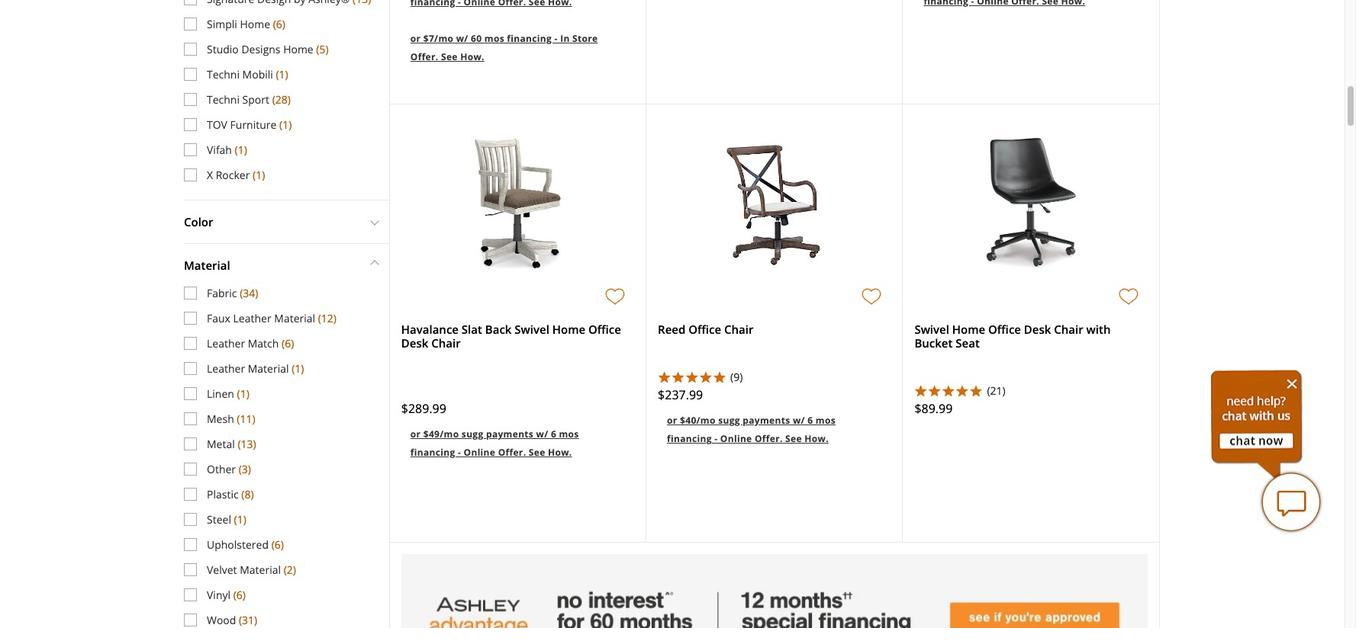 Task type: describe. For each thing, give the bounding box(es) containing it.
$49/mo
[[423, 428, 459, 441]]

(3)
[[239, 462, 251, 477]]

other (3)
[[207, 462, 251, 477]]

(5)
[[316, 42, 329, 56]]

(2)
[[284, 563, 296, 578]]

(34)
[[240, 286, 258, 301]]

$89.99
[[915, 401, 953, 418]]

mesh
[[207, 412, 234, 426]]

w/ for $237.99
[[793, 414, 805, 427]]

simpli
[[207, 17, 237, 31]]

(6) right match
[[282, 336, 294, 351]]

or $49/mo sugg payments w/ 6 mos financing - online offer. see how. button
[[401, 415, 634, 470]]

sugg for $237.99
[[718, 414, 740, 427]]

or for $289.99
[[410, 428, 421, 441]]

reed office chair link
[[658, 322, 754, 337]]

plastic
[[207, 488, 239, 502]]

havalance slat back swivel home office desk chair link
[[401, 322, 621, 351]]

financing for $237.99
[[667, 433, 712, 446]]

or inside "or $7/mo w/ 60 mos financing - in store offer. see how."
[[410, 32, 421, 45]]

office chair program home office desk chair, , large image
[[982, 136, 1080, 273]]

swivel home office desk chair with bucket seat
[[915, 322, 1111, 351]]

chat bubble mobile view image
[[1261, 472, 1322, 533]]

faux leather material (12)
[[207, 311, 337, 326]]

payments for $237.99
[[743, 414, 790, 427]]

upholstered
[[207, 538, 269, 552]]

swivel inside swivel home office desk chair with bucket seat
[[915, 322, 949, 337]]

x rocker (1)
[[207, 168, 265, 182]]

w/ for $289.99
[[536, 428, 548, 441]]

6 for $237.99
[[808, 414, 813, 427]]

vinyl
[[207, 588, 231, 603]]

velvet
[[207, 563, 237, 578]]

upholstered (6)
[[207, 538, 284, 552]]

home inside swivel home office desk chair with bucket seat
[[952, 322, 985, 337]]

offer. for $289.99
[[498, 447, 526, 459]]

chair inside swivel home office desk chair with bucket seat
[[1054, 322, 1084, 337]]

rocker
[[216, 168, 250, 182]]

tov
[[207, 117, 227, 132]]

or $49/mo sugg payments w/ 6 mos financing - online offer. see how.
[[410, 428, 579, 459]]

material down match
[[248, 362, 289, 376]]

wood (31)
[[207, 613, 257, 628]]

mos for $289.99
[[559, 428, 579, 441]]

havalance
[[401, 322, 459, 337]]

designs
[[241, 42, 280, 56]]

$289.99
[[401, 401, 446, 418]]

(31)
[[239, 613, 257, 628]]

(21)
[[987, 384, 1006, 398]]

or for $237.99
[[667, 414, 677, 427]]

chair inside havalance slat back swivel home office desk chair
[[431, 336, 461, 351]]

metal (13)
[[207, 437, 256, 452]]

(1) right "mobili"
[[276, 67, 288, 81]]

or $40/mo sugg payments w/ 6 mos financing - online offer. see how. button
[[658, 401, 891, 456]]

swivel home office desk chair with bucket seat link
[[915, 322, 1111, 351]]

back
[[485, 322, 512, 337]]

how. for $289.99
[[548, 447, 572, 459]]

5.0 image for home
[[915, 385, 983, 397]]

vifah (1)
[[207, 143, 247, 157]]

(1) down leather match (6) at the left of page
[[292, 362, 304, 376]]

store
[[572, 32, 598, 45]]

1 horizontal spatial chair
[[724, 322, 754, 337]]

linon reed office chair, , large image
[[713, 136, 835, 273]]

vinyl (6)
[[207, 588, 246, 603]]

office inside swivel home office desk chair with bucket seat
[[988, 322, 1021, 337]]

studio
[[207, 42, 239, 56]]

desk inside havalance slat back swivel home office desk chair
[[401, 336, 428, 351]]

mos inside "or $7/mo w/ 60 mos financing - in store offer. see how."
[[484, 32, 504, 45]]

furniture
[[230, 117, 277, 132]]

(9)
[[730, 370, 743, 385]]

match
[[248, 336, 279, 351]]

see for $237.99
[[785, 433, 802, 446]]

mos for $237.99
[[816, 414, 836, 427]]

steel
[[207, 513, 231, 527]]

(1) right steel
[[234, 513, 246, 527]]

reed
[[658, 322, 686, 337]]

steel (1)
[[207, 513, 246, 527]]

how. inside "or $7/mo w/ 60 mos financing - in store offer. see how."
[[460, 50, 484, 63]]

techni for techni sport (28)
[[207, 92, 240, 107]]

plastic (8)
[[207, 488, 254, 502]]

office inside havalance slat back swivel home office desk chair
[[588, 322, 621, 337]]

techni mobili (1)
[[207, 67, 288, 81]]

desk inside swivel home office desk chair with bucket seat
[[1024, 322, 1051, 337]]

offer. inside "or $7/mo w/ 60 mos financing - in store offer. see how."
[[410, 50, 438, 63]]

bucket
[[915, 336, 953, 351]]

vifah
[[207, 143, 232, 157]]

$40/mo
[[680, 414, 716, 427]]

slat
[[462, 322, 482, 337]]



Task type: vqa. For each thing, say whether or not it's contained in the screenshot.


Task type: locate. For each thing, give the bounding box(es) containing it.
mos
[[484, 32, 504, 45], [816, 414, 836, 427], [559, 428, 579, 441]]

1 vertical spatial financing
[[667, 433, 712, 446]]

1 vertical spatial offer.
[[755, 433, 783, 446]]

2 horizontal spatial office
[[988, 322, 1021, 337]]

-
[[554, 32, 558, 45], [715, 433, 718, 446], [458, 447, 461, 459]]

desk left the slat
[[401, 336, 428, 351]]

seat
[[956, 336, 980, 351]]

techni up the tov
[[207, 92, 240, 107]]

2 horizontal spatial mos
[[816, 414, 836, 427]]

2 horizontal spatial how.
[[805, 433, 829, 446]]

mobili
[[242, 67, 273, 81]]

1 vertical spatial leather
[[207, 336, 245, 351]]

financing inside "or $7/mo w/ 60 mos financing - in store offer. see how."
[[507, 32, 552, 45]]

2 horizontal spatial financing
[[667, 433, 712, 446]]

techni for techni mobili (1)
[[207, 67, 240, 81]]

1 horizontal spatial sugg
[[718, 414, 740, 427]]

3 office from the left
[[988, 322, 1021, 337]]

material down upholstered (6)
[[240, 563, 281, 578]]

(13)
[[238, 437, 256, 452]]

linen
[[207, 387, 234, 401]]

swivel left seat
[[915, 322, 949, 337]]

1 vertical spatial sugg
[[462, 428, 484, 441]]

1 horizontal spatial 6
[[808, 414, 813, 427]]

payments right $49/mo at the bottom of page
[[486, 428, 534, 441]]

5.0 image
[[658, 371, 727, 383], [915, 385, 983, 397]]

office left reed
[[588, 322, 621, 337]]

sugg for $289.99
[[462, 428, 484, 441]]

(12)
[[318, 311, 337, 326]]

- down $49/mo at the bottom of page
[[458, 447, 461, 459]]

leather up linen (1)
[[207, 362, 245, 376]]

dialogue message for liveperson image
[[1211, 370, 1303, 480]]

(6)
[[273, 17, 285, 31], [282, 336, 294, 351], [271, 538, 284, 552], [233, 588, 246, 603]]

1 vertical spatial -
[[715, 433, 718, 446]]

or left $49/mo at the bottom of page
[[410, 428, 421, 441]]

0 vertical spatial mos
[[484, 32, 504, 45]]

- down $40/mo
[[715, 433, 718, 446]]

desk left with
[[1024, 322, 1051, 337]]

5.0 image up the $89.99
[[915, 385, 983, 397]]

- inside or $40/mo sugg payments w/ 6 mos financing - online offer. see how.
[[715, 433, 718, 446]]

5.0 image for office
[[658, 371, 727, 383]]

swivel right back
[[515, 322, 549, 337]]

0 horizontal spatial mos
[[484, 32, 504, 45]]

60
[[471, 32, 482, 45]]

0 vertical spatial 5.0 image
[[658, 371, 727, 383]]

ashley advantage financing image
[[401, 555, 1148, 629]]

techni sport (28)
[[207, 92, 291, 107]]

5.0 image up $237.99
[[658, 371, 727, 383]]

see
[[441, 50, 458, 63], [785, 433, 802, 446], [529, 447, 545, 459]]

financing
[[507, 32, 552, 45], [667, 433, 712, 446], [410, 447, 455, 459]]

- for $237.99
[[715, 433, 718, 446]]

offer. inside or $49/mo sugg payments w/ 6 mos financing - online offer. see how.
[[498, 447, 526, 459]]

1 horizontal spatial payments
[[743, 414, 790, 427]]

1 horizontal spatial swivel
[[915, 322, 949, 337]]

online for $237.99
[[720, 433, 752, 446]]

2 vertical spatial financing
[[410, 447, 455, 459]]

tov furniture (1)
[[207, 117, 292, 132]]

(6) up "studio designs home (5)"
[[273, 17, 285, 31]]

(9) link
[[730, 370, 891, 386]]

online inside or $40/mo sugg payments w/ 6 mos financing - online offer. see how.
[[720, 433, 752, 446]]

$7/mo
[[423, 32, 454, 45]]

2 vertical spatial w/
[[536, 428, 548, 441]]

2 vertical spatial -
[[458, 447, 461, 459]]

1 swivel from the left
[[515, 322, 549, 337]]

6 inside or $40/mo sugg payments w/ 6 mos financing - online offer. see how.
[[808, 414, 813, 427]]

(28)
[[272, 92, 291, 107]]

color
[[184, 214, 213, 230]]

sugg inside or $49/mo sugg payments w/ 6 mos financing - online offer. see how.
[[462, 428, 484, 441]]

1 office from the left
[[588, 322, 621, 337]]

0 vertical spatial how.
[[460, 50, 484, 63]]

0 horizontal spatial desk
[[401, 336, 428, 351]]

wood
[[207, 613, 236, 628]]

1 horizontal spatial how.
[[548, 447, 572, 459]]

- left in
[[554, 32, 558, 45]]

1 vertical spatial payments
[[486, 428, 534, 441]]

x
[[207, 168, 213, 182]]

online
[[720, 433, 752, 446], [464, 447, 496, 459]]

see inside or $49/mo sugg payments w/ 6 mos financing - online offer. see how.
[[529, 447, 545, 459]]

or $7/mo w/ 60 mos financing - in store offer. see how. button
[[401, 19, 634, 74]]

0 vertical spatial techni
[[207, 67, 240, 81]]

studio designs home (5)
[[207, 42, 329, 56]]

material up "fabric"
[[184, 258, 230, 273]]

- inside or $49/mo sugg payments w/ 6 mos financing - online offer. see how.
[[458, 447, 461, 459]]

1 vertical spatial 5.0 image
[[915, 385, 983, 397]]

2 horizontal spatial see
[[785, 433, 802, 446]]

see inside "or $7/mo w/ 60 mos financing - in store offer. see how."
[[441, 50, 458, 63]]

0 horizontal spatial office
[[588, 322, 621, 337]]

2 techni from the top
[[207, 92, 240, 107]]

1 vertical spatial see
[[785, 433, 802, 446]]

2 vertical spatial offer.
[[498, 447, 526, 459]]

1 horizontal spatial see
[[529, 447, 545, 459]]

offer. for $237.99
[[755, 433, 783, 446]]

mos inside or $49/mo sugg payments w/ 6 mos financing - online offer. see how.
[[559, 428, 579, 441]]

desk
[[1024, 322, 1051, 337], [401, 336, 428, 351]]

0 vertical spatial -
[[554, 32, 558, 45]]

with
[[1087, 322, 1111, 337]]

swivel
[[515, 322, 549, 337], [915, 322, 949, 337]]

0 vertical spatial sugg
[[718, 414, 740, 427]]

offer.
[[410, 50, 438, 63], [755, 433, 783, 446], [498, 447, 526, 459]]

0 horizontal spatial 5.0 image
[[658, 371, 727, 383]]

velvet material (2)
[[207, 563, 296, 578]]

0 vertical spatial financing
[[507, 32, 552, 45]]

1 horizontal spatial desk
[[1024, 322, 1051, 337]]

2 office from the left
[[689, 322, 721, 337]]

0 vertical spatial payments
[[743, 414, 790, 427]]

reed office chair
[[658, 322, 754, 337]]

(1) right rocker
[[253, 168, 265, 182]]

2 vertical spatial mos
[[559, 428, 579, 441]]

(8)
[[241, 488, 254, 502]]

leather for material
[[207, 362, 245, 376]]

office right reed
[[689, 322, 721, 337]]

or inside or $40/mo sugg payments w/ 6 mos financing - online offer. see how.
[[667, 414, 677, 427]]

financing inside or $40/mo sugg payments w/ 6 mos financing - online offer. see how.
[[667, 433, 712, 446]]

1 horizontal spatial offer.
[[498, 447, 526, 459]]

w/ inside or $40/mo sugg payments w/ 6 mos financing - online offer. see how.
[[793, 414, 805, 427]]

2 vertical spatial or
[[410, 428, 421, 441]]

how. for $237.99
[[805, 433, 829, 446]]

payments inside or $40/mo sugg payments w/ 6 mos financing - online offer. see how.
[[743, 414, 790, 427]]

6 for $289.99
[[551, 428, 556, 441]]

metal
[[207, 437, 235, 452]]

leather for match
[[207, 336, 245, 351]]

fabric
[[207, 286, 237, 301]]

techni
[[207, 67, 240, 81], [207, 92, 240, 107]]

6 inside or $49/mo sugg payments w/ 6 mos financing - online offer. see how.
[[551, 428, 556, 441]]

2 vertical spatial how.
[[548, 447, 572, 459]]

w/ inside or $49/mo sugg payments w/ 6 mos financing - online offer. see how.
[[536, 428, 548, 441]]

(1) right vifah on the left
[[235, 143, 247, 157]]

chair left the slat
[[431, 336, 461, 351]]

financing left in
[[507, 32, 552, 45]]

1 horizontal spatial w/
[[536, 428, 548, 441]]

leather up leather match (6) at the left of page
[[233, 311, 271, 326]]

0 horizontal spatial sugg
[[462, 428, 484, 441]]

swivel inside havalance slat back swivel home office desk chair
[[515, 322, 549, 337]]

sugg right $49/mo at the bottom of page
[[462, 428, 484, 441]]

0 vertical spatial see
[[441, 50, 458, 63]]

home
[[240, 17, 270, 31], [283, 42, 313, 56], [552, 322, 585, 337], [952, 322, 985, 337]]

$237.99
[[658, 387, 703, 404]]

- inside "or $7/mo w/ 60 mos financing - in store offer. see how."
[[554, 32, 558, 45]]

w/ inside "or $7/mo w/ 60 mos financing - in store offer. see how."
[[456, 32, 468, 45]]

how. inside or $40/mo sugg payments w/ 6 mos financing - online offer. see how.
[[805, 433, 829, 446]]

or $40/mo sugg payments w/ 6 mos financing - online offer. see how.
[[667, 414, 836, 446]]

techni down 'studio'
[[207, 67, 240, 81]]

0 horizontal spatial financing
[[410, 447, 455, 459]]

chair up (9)
[[724, 322, 754, 337]]

0 vertical spatial w/
[[456, 32, 468, 45]]

1 vertical spatial how.
[[805, 433, 829, 446]]

1 techni from the top
[[207, 67, 240, 81]]

(1) down (28)
[[279, 117, 292, 132]]

0 vertical spatial 6
[[808, 414, 813, 427]]

0 vertical spatial leather
[[233, 311, 271, 326]]

material
[[184, 258, 230, 273], [274, 311, 315, 326], [248, 362, 289, 376], [240, 563, 281, 578]]

or left $40/mo
[[667, 414, 677, 427]]

sugg inside or $40/mo sugg payments w/ 6 mos financing - online offer. see how.
[[718, 414, 740, 427]]

2 vertical spatial leather
[[207, 362, 245, 376]]

how. inside or $49/mo sugg payments w/ 6 mos financing - online offer. see how.
[[548, 447, 572, 459]]

havalance slat back swivel home office desk chair
[[401, 322, 621, 351]]

(11)
[[237, 412, 255, 426]]

- for $289.99
[[458, 447, 461, 459]]

2 horizontal spatial offer.
[[755, 433, 783, 446]]

linen (1)
[[207, 387, 249, 401]]

leather match (6)
[[207, 336, 294, 351]]

0 vertical spatial online
[[720, 433, 752, 446]]

sugg right $40/mo
[[718, 414, 740, 427]]

0 horizontal spatial offer.
[[410, 50, 438, 63]]

financing for $289.99
[[410, 447, 455, 459]]

(1)
[[276, 67, 288, 81], [279, 117, 292, 132], [235, 143, 247, 157], [253, 168, 265, 182], [292, 362, 304, 376], [237, 387, 249, 401], [234, 513, 246, 527]]

in
[[560, 32, 570, 45]]

sugg
[[718, 414, 740, 427], [462, 428, 484, 441]]

payments inside or $49/mo sugg payments w/ 6 mos financing - online offer. see how.
[[486, 428, 534, 441]]

payments for $289.99
[[486, 428, 534, 441]]

leather down "faux"
[[207, 336, 245, 351]]

or
[[410, 32, 421, 45], [667, 414, 677, 427], [410, 428, 421, 441]]

financing inside or $49/mo sugg payments w/ 6 mos financing - online offer. see how.
[[410, 447, 455, 459]]

or $7/mo w/ 60 mos financing - in store offer. see how.
[[410, 32, 598, 63]]

0 horizontal spatial w/
[[456, 32, 468, 45]]

online inside or $49/mo sugg payments w/ 6 mos financing - online offer. see how.
[[464, 447, 496, 459]]

0 horizontal spatial 6
[[551, 428, 556, 441]]

payments down (9)
[[743, 414, 790, 427]]

payments
[[743, 414, 790, 427], [486, 428, 534, 441]]

financing down $40/mo
[[667, 433, 712, 446]]

1 horizontal spatial 5.0 image
[[915, 385, 983, 397]]

1 vertical spatial online
[[464, 447, 496, 459]]

2 horizontal spatial w/
[[793, 414, 805, 427]]

1 vertical spatial or
[[667, 414, 677, 427]]

1 vertical spatial 6
[[551, 428, 556, 441]]

0 horizontal spatial swivel
[[515, 322, 549, 337]]

fabric (34)
[[207, 286, 258, 301]]

mos inside or $40/mo sugg payments w/ 6 mos financing - online offer. see how.
[[816, 414, 836, 427]]

0 vertical spatial or
[[410, 32, 421, 45]]

1 vertical spatial mos
[[816, 414, 836, 427]]

faux
[[207, 311, 230, 326]]

sport
[[242, 92, 269, 107]]

2 vertical spatial see
[[529, 447, 545, 459]]

1 vertical spatial w/
[[793, 414, 805, 427]]

(1) right linen
[[237, 387, 249, 401]]

w/
[[456, 32, 468, 45], [793, 414, 805, 427], [536, 428, 548, 441]]

havalance home office desk chair, , large image
[[472, 136, 564, 273]]

1 horizontal spatial mos
[[559, 428, 579, 441]]

0 horizontal spatial see
[[441, 50, 458, 63]]

offer. inside or $40/mo sugg payments w/ 6 mos financing - online offer. see how.
[[755, 433, 783, 446]]

or left $7/mo
[[410, 32, 421, 45]]

2 swivel from the left
[[915, 322, 949, 337]]

1 horizontal spatial -
[[554, 32, 558, 45]]

0 horizontal spatial payments
[[486, 428, 534, 441]]

0 horizontal spatial chair
[[431, 336, 461, 351]]

online for $289.99
[[464, 447, 496, 459]]

office right seat
[[988, 322, 1021, 337]]

(6) right vinyl
[[233, 588, 246, 603]]

6
[[808, 414, 813, 427], [551, 428, 556, 441]]

(21) link
[[987, 384, 1148, 400]]

1 horizontal spatial financing
[[507, 32, 552, 45]]

see for $289.99
[[529, 447, 545, 459]]

leather material (1)
[[207, 362, 304, 376]]

0 horizontal spatial online
[[464, 447, 496, 459]]

1 horizontal spatial office
[[689, 322, 721, 337]]

simpli home (6)
[[207, 17, 285, 31]]

office
[[588, 322, 621, 337], [689, 322, 721, 337], [988, 322, 1021, 337]]

leather
[[233, 311, 271, 326], [207, 336, 245, 351], [207, 362, 245, 376]]

(6) up the "(2)"
[[271, 538, 284, 552]]

mesh (11)
[[207, 412, 255, 426]]

2 horizontal spatial -
[[715, 433, 718, 446]]

home inside havalance slat back swivel home office desk chair
[[552, 322, 585, 337]]

0 horizontal spatial -
[[458, 447, 461, 459]]

financing down $49/mo at the bottom of page
[[410, 447, 455, 459]]

see inside or $40/mo sugg payments w/ 6 mos financing - online offer. see how.
[[785, 433, 802, 446]]

other
[[207, 462, 236, 477]]

0 horizontal spatial how.
[[460, 50, 484, 63]]

chair left with
[[1054, 322, 1084, 337]]

0 vertical spatial offer.
[[410, 50, 438, 63]]

2 horizontal spatial chair
[[1054, 322, 1084, 337]]

material left the (12) at left
[[274, 311, 315, 326]]

1 vertical spatial techni
[[207, 92, 240, 107]]

or inside or $49/mo sugg payments w/ 6 mos financing - online offer. see how.
[[410, 428, 421, 441]]

1 horizontal spatial online
[[720, 433, 752, 446]]



